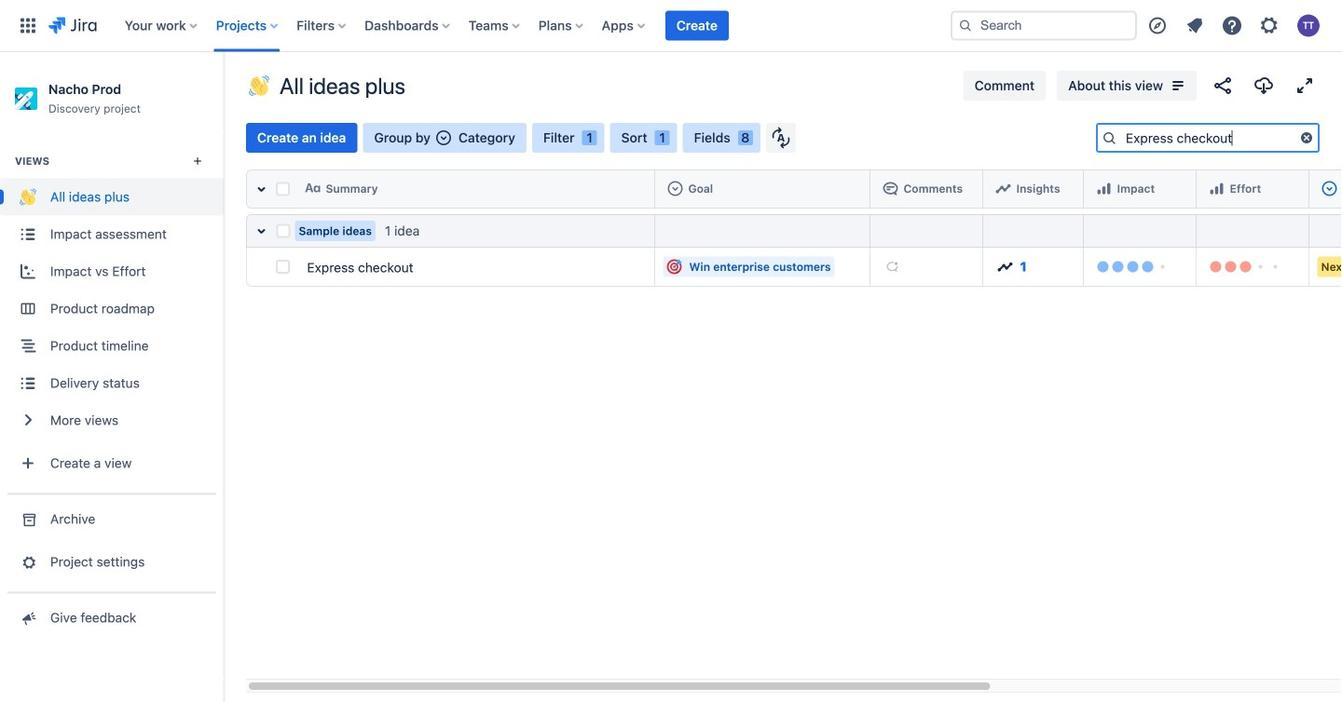 Task type: describe. For each thing, give the bounding box(es) containing it.
comments image
[[883, 181, 898, 196]]

export image
[[1253, 75, 1275, 97]]

help image
[[1221, 14, 1243, 37]]

single select dropdown image
[[436, 130, 451, 145]]

feedback image
[[18, 609, 38, 628]]

project settings image
[[18, 553, 38, 572]]

:dart: image
[[667, 260, 682, 274]]

expand image
[[1294, 75, 1316, 97]]

add image
[[885, 260, 900, 274]]

goal image
[[668, 181, 683, 196]]

jira product discovery navigation element
[[0, 52, 224, 703]]

autosave is enabled image
[[771, 127, 790, 149]]

effort image
[[1209, 181, 1224, 196]]

discover atlassian products image
[[1146, 14, 1169, 37]]

your profile and settings image
[[1297, 14, 1320, 37]]

settings image
[[1258, 14, 1280, 37]]



Task type: vqa. For each thing, say whether or not it's contained in the screenshot.
settings
no



Task type: locate. For each thing, give the bounding box(es) containing it.
banner
[[0, 0, 1342, 52]]

add image
[[885, 260, 900, 274]]

insights image
[[996, 181, 1011, 196]]

group
[[0, 131, 224, 493]]

jira image
[[48, 14, 97, 37], [48, 14, 97, 37]]

impact image
[[1096, 181, 1111, 196]]

current project sidebar image
[[203, 75, 244, 112]]

collapse all image
[[250, 178, 273, 200]]

Find an idea in this view field
[[1120, 125, 1295, 151]]

:dart: image
[[667, 260, 682, 274]]

primary element
[[11, 0, 936, 52]]

notifications image
[[1184, 14, 1206, 37]]

appswitcher icon image
[[17, 14, 39, 37]]

search image
[[958, 18, 973, 33]]

cell
[[655, 170, 870, 209], [870, 170, 983, 209], [983, 170, 1084, 209], [1084, 170, 1197, 209], [1197, 170, 1309, 209], [1309, 170, 1342, 209], [655, 214, 870, 248], [655, 214, 870, 248], [870, 214, 983, 248], [870, 214, 983, 248], [983, 214, 1084, 248], [983, 214, 1084, 248], [1084, 214, 1197, 248], [1084, 214, 1197, 248], [1197, 214, 1309, 248], [1197, 214, 1309, 248], [1309, 214, 1342, 248], [1309, 214, 1342, 248]]

show description image
[[1167, 75, 1189, 97]]

:wave: image
[[249, 75, 269, 96], [249, 75, 269, 96]]

insights image
[[998, 260, 1013, 274]]

Search field
[[951, 11, 1137, 41]]

share image
[[1212, 75, 1234, 97]]

roadmap image
[[1322, 181, 1337, 196]]

:wave: image
[[20, 189, 36, 205], [20, 189, 36, 205]]

summary image
[[305, 181, 320, 196]]



